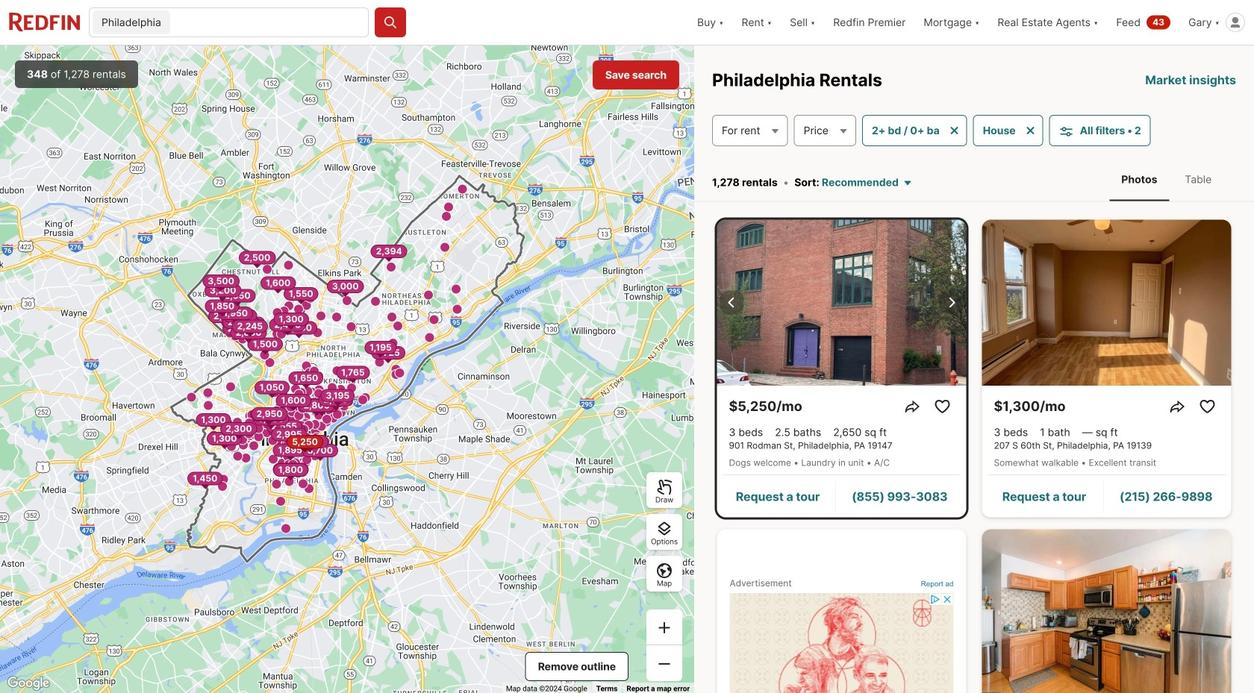 Task type: describe. For each thing, give the bounding box(es) containing it.
previous image
[[723, 294, 741, 312]]

add home to favorites image
[[934, 398, 952, 416]]



Task type: locate. For each thing, give the bounding box(es) containing it.
Add home to favorites checkbox
[[1196, 395, 1220, 419]]

advertisement image
[[709, 524, 974, 694]]

share home image for add home to favorites checkbox
[[1169, 398, 1187, 416]]

0 horizontal spatial share home image
[[904, 398, 922, 416]]

2 share home image from the left
[[1169, 398, 1187, 416]]

next image
[[943, 294, 961, 312]]

share home image left add home to favorites icon
[[904, 398, 922, 416]]

add home to favorites image
[[1199, 398, 1217, 416]]

submit search image
[[383, 15, 398, 30]]

1 share home image from the left
[[904, 398, 922, 416]]

share home image for add home to favorites option
[[904, 398, 922, 416]]

share home image
[[904, 398, 922, 416], [1169, 398, 1187, 416]]

google image
[[4, 674, 53, 694]]

None search field
[[173, 8, 368, 38]]

tab list
[[1098, 158, 1237, 201]]

share home image left add home to favorites image
[[1169, 398, 1187, 416]]

Add home to favorites checkbox
[[931, 395, 955, 419]]

ad element
[[730, 593, 954, 694]]

map region
[[0, 46, 694, 694]]

1 horizontal spatial share home image
[[1169, 398, 1187, 416]]



Task type: vqa. For each thing, say whether or not it's contained in the screenshot.
first Share home icon from right
yes



